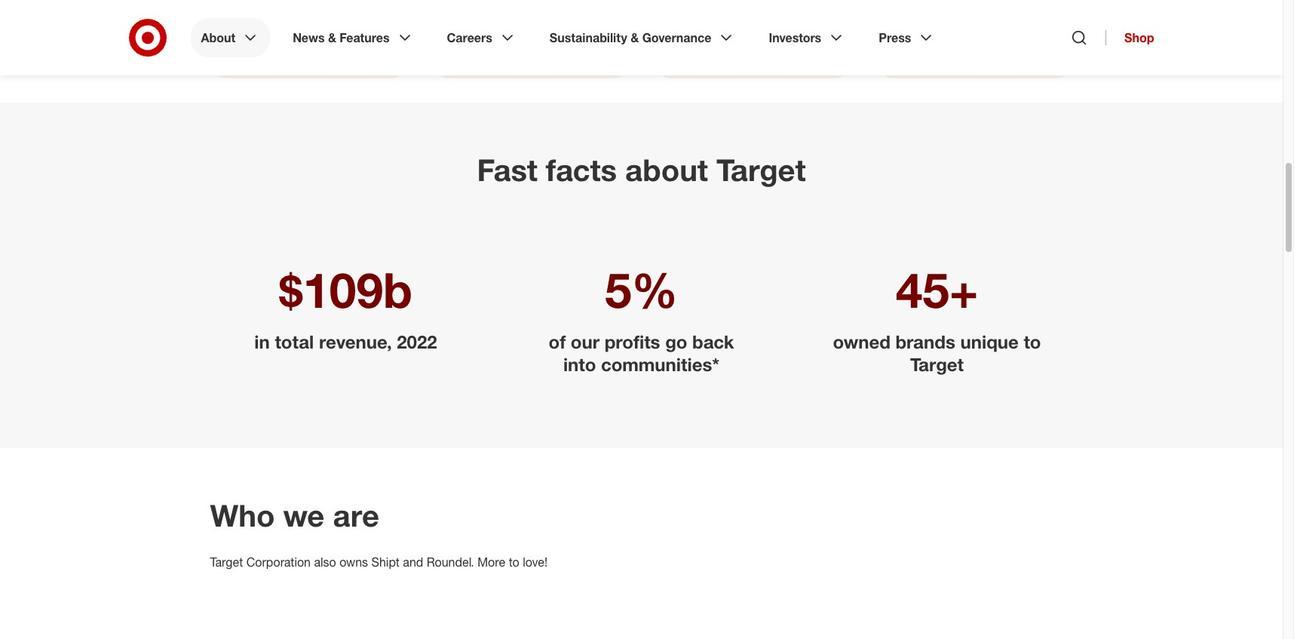 Task type: describe. For each thing, give the bounding box(es) containing it.
45+
[[896, 260, 979, 319]]

explore for 4th explore section link from right
[[234, 38, 278, 53]]

our
[[571, 331, 600, 353]]

features
[[340, 30, 390, 45]]

0 horizontal spatial to
[[509, 555, 520, 570]]

news
[[293, 30, 325, 45]]

2 explore section link from the left
[[456, 36, 606, 54]]

brands
[[896, 331, 956, 353]]

go
[[666, 331, 688, 353]]

shop link
[[1106, 30, 1155, 45]]

into
[[564, 353, 596, 376]]

in total revenue, 2022
[[255, 331, 437, 353]]

4 section from the left
[[947, 38, 989, 53]]

of our profits go back into communities*
[[549, 331, 735, 376]]

about
[[626, 152, 709, 188]]

owns
[[340, 555, 368, 570]]

news & features link
[[282, 18, 425, 57]]

corporation
[[247, 555, 311, 570]]

2 explore section from the left
[[456, 38, 545, 53]]

unique
[[961, 331, 1019, 353]]

fast facts about target
[[477, 152, 806, 188]]

press link
[[869, 18, 947, 57]]

3 explore section from the left
[[678, 38, 767, 53]]

1 explore section link from the left
[[234, 36, 384, 54]]

about
[[201, 30, 236, 45]]

explore for 2nd explore section link from right
[[678, 38, 721, 53]]

total
[[275, 331, 314, 353]]

careers
[[447, 30, 493, 45]]

who we are
[[210, 497, 379, 533]]

5%
[[605, 260, 678, 319]]

more
[[478, 555, 506, 570]]

about link
[[191, 18, 270, 57]]

love!
[[523, 555, 548, 570]]

communities*
[[601, 353, 720, 376]]

also
[[314, 555, 336, 570]]

governance
[[643, 30, 712, 45]]

4 explore section link from the left
[[900, 36, 1049, 54]]

who
[[210, 497, 275, 533]]



Task type: vqa. For each thing, say whether or not it's contained in the screenshot.
EXPLORE associated with 4th Explore section link from right
yes



Task type: locate. For each thing, give the bounding box(es) containing it.
shipt
[[372, 555, 400, 570]]

4 explore section from the left
[[900, 38, 989, 53]]

1 horizontal spatial to
[[1024, 331, 1042, 353]]

1 section from the left
[[281, 38, 323, 53]]

target
[[717, 152, 806, 188], [911, 353, 964, 376], [210, 555, 243, 570]]

explore
[[234, 38, 278, 53], [456, 38, 500, 53], [678, 38, 721, 53], [900, 38, 943, 53]]

2 explore from the left
[[456, 38, 500, 53]]

careers link
[[437, 18, 527, 57]]

owned
[[833, 331, 891, 353]]

2 section from the left
[[503, 38, 545, 53]]

& right news
[[328, 30, 336, 45]]

sustainability & governance link
[[539, 18, 747, 57]]

explore section
[[234, 38, 323, 53], [456, 38, 545, 53], [678, 38, 767, 53], [900, 38, 989, 53]]

section right press link on the right top of the page
[[947, 38, 989, 53]]

investors
[[769, 30, 822, 45]]

in
[[255, 331, 270, 353]]

roundel.
[[427, 555, 474, 570]]

section left investors on the top of page
[[725, 38, 767, 53]]

explore for 2nd explore section link from the left
[[456, 38, 500, 53]]

2 & from the left
[[631, 30, 639, 45]]

of
[[549, 331, 566, 353]]

0 vertical spatial target
[[717, 152, 806, 188]]

to
[[1024, 331, 1042, 353], [509, 555, 520, 570]]

sustainability & governance
[[550, 30, 712, 45]]

to right unique on the bottom of the page
[[1024, 331, 1042, 353]]

section
[[281, 38, 323, 53], [503, 38, 545, 53], [725, 38, 767, 53], [947, 38, 989, 53]]

shop
[[1125, 30, 1155, 45]]

facts
[[546, 152, 617, 188]]

to inside the owned brands unique to target
[[1024, 331, 1042, 353]]

fast
[[477, 152, 538, 188]]

owned brands unique to target
[[833, 331, 1042, 376]]

sustainability
[[550, 30, 628, 45]]

2 horizontal spatial target
[[911, 353, 964, 376]]

& for sustainability
[[631, 30, 639, 45]]

are
[[333, 497, 379, 533]]

1 explore from the left
[[234, 38, 278, 53]]

2022
[[397, 331, 437, 353]]

2 vertical spatial target
[[210, 555, 243, 570]]

target corporation also owns shipt and roundel. more to love!
[[210, 555, 548, 570]]

$109b
[[279, 260, 413, 319]]

3 section from the left
[[725, 38, 767, 53]]

we
[[283, 497, 325, 533]]

1 horizontal spatial &
[[631, 30, 639, 45]]

3 explore section link from the left
[[678, 36, 827, 54]]

1 vertical spatial target
[[911, 353, 964, 376]]

profits
[[605, 331, 661, 353]]

investors link
[[759, 18, 857, 57]]

target inside the owned brands unique to target
[[911, 353, 964, 376]]

back
[[693, 331, 735, 353]]

0 horizontal spatial target
[[210, 555, 243, 570]]

3 explore from the left
[[678, 38, 721, 53]]

press
[[879, 30, 912, 45]]

explore for 4th explore section link
[[900, 38, 943, 53]]

0 vertical spatial to
[[1024, 331, 1042, 353]]

1 horizontal spatial target
[[717, 152, 806, 188]]

news & features
[[293, 30, 390, 45]]

section left features
[[281, 38, 323, 53]]

revenue,
[[319, 331, 392, 353]]

& left governance
[[631, 30, 639, 45]]

and
[[403, 555, 424, 570]]

1 & from the left
[[328, 30, 336, 45]]

&
[[328, 30, 336, 45], [631, 30, 639, 45]]

& for news
[[328, 30, 336, 45]]

explore section link
[[234, 36, 384, 54], [456, 36, 606, 54], [678, 36, 827, 54], [900, 36, 1049, 54]]

0 horizontal spatial &
[[328, 30, 336, 45]]

section right careers
[[503, 38, 545, 53]]

4 explore from the left
[[900, 38, 943, 53]]

1 explore section from the left
[[234, 38, 323, 53]]

1 vertical spatial to
[[509, 555, 520, 570]]

to left love! at the bottom of the page
[[509, 555, 520, 570]]



